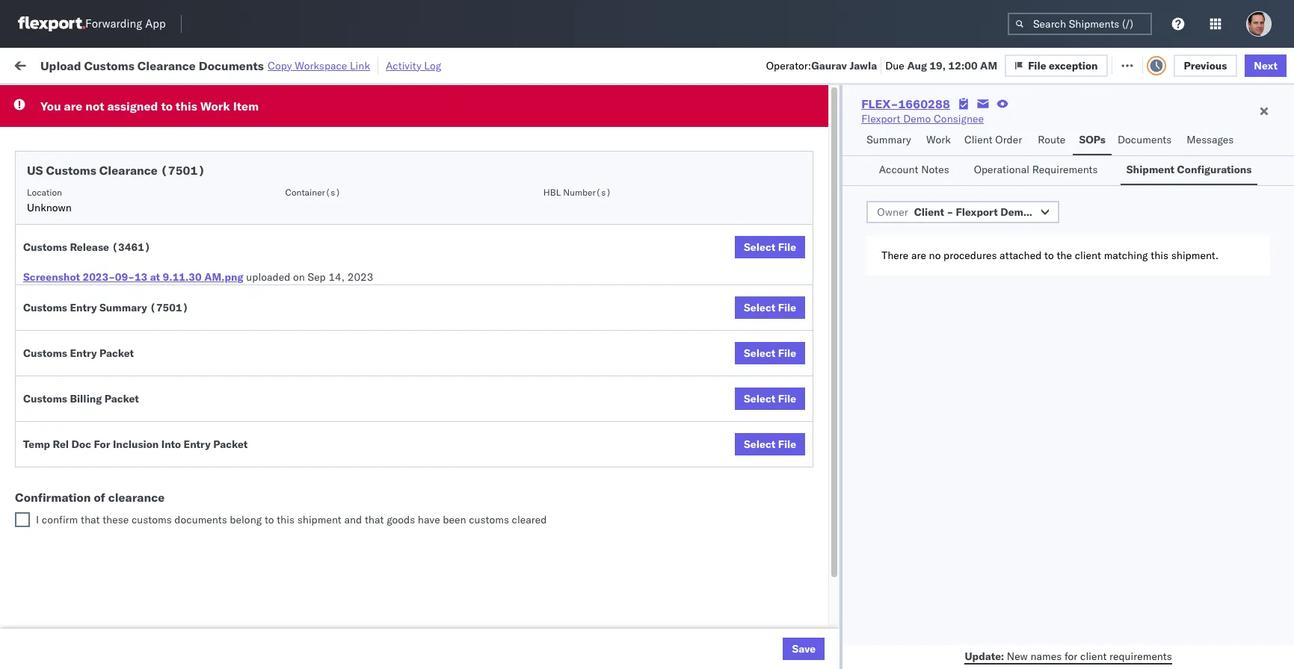 Task type: vqa. For each thing, say whether or not it's contained in the screenshot.
"Messages" to the bottom
no



Task type: describe. For each thing, give the bounding box(es) containing it.
from for schedule pickup from rotterdam, netherlands "link"
[[116, 537, 138, 550]]

: for status
[[108, 92, 111, 104]]

4 ceau7522281, from the top
[[921, 248, 998, 262]]

3 integration test account - karl lagerfeld from the top
[[652, 611, 847, 624]]

pickup for fifth schedule pickup from los angeles, ca "button" from the top
[[81, 471, 114, 484]]

ca for first schedule pickup from los angeles, ca link from the bottom of the page
[[34, 486, 49, 499]]

8:30 pm pst, jan 28, 2023
[[241, 611, 374, 624]]

ocean fcl for fourth the schedule delivery appointment button from the bottom's schedule delivery appointment link
[[458, 150, 510, 163]]

am.png
[[204, 271, 243, 284]]

schedule pickup from los angeles, ca for 4th schedule pickup from los angeles, ca link
[[34, 339, 202, 368]]

1 that from the left
[[81, 514, 100, 527]]

shipment
[[1127, 163, 1175, 176]]

5 schedule pickup from los angeles, ca button from the top
[[34, 470, 212, 501]]

5 flex-1846748 from the top
[[826, 282, 903, 295]]

flexport demo consignee link
[[862, 111, 984, 126]]

name
[[581, 122, 605, 133]]

new
[[1007, 650, 1028, 664]]

2 hlxu6269489, from the top
[[1001, 182, 1077, 196]]

2130387 for 8:30 pm pst, jan 28, 2023
[[858, 611, 903, 624]]

8:30 for 8:30 pm pst, jan 23, 2023
[[241, 512, 264, 525]]

2 customs from the left
[[469, 514, 509, 527]]

3 hlxu6269489, from the top
[[1001, 215, 1077, 229]]

you
[[40, 99, 61, 114]]

operator:
[[766, 59, 811, 72]]

pst, for 6:00 am pst, dec 24, 2022
[[286, 446, 309, 460]]

ocean fcl for second schedule pickup from los angeles, ca link
[[458, 216, 510, 229]]

pickup for 1st schedule pickup from los angeles, ca "button" from the top of the page
[[81, 175, 114, 188]]

4 pdt, from the top
[[292, 282, 315, 295]]

3 11:59 from the top
[[241, 216, 270, 229]]

flex id button
[[794, 119, 899, 134]]

4 test123456 from the top
[[1018, 249, 1082, 262]]

3 ceau7522281, hlxu6269489, hlxu8034992 from the top
[[921, 215, 1153, 229]]

no
[[929, 249, 941, 262]]

los for 4th schedule pickup from los angeles, ca link
[[141, 339, 158, 353]]

schedule for schedule delivery appointment link related to fourth the schedule delivery appointment button from the top of the page
[[34, 511, 79, 525]]

3 pdt, from the top
[[292, 216, 315, 229]]

client order button
[[959, 126, 1032, 156]]

flex-2130387 for 8:30 pm pst, jan 23, 2023
[[826, 512, 903, 525]]

copy workspace link button
[[268, 59, 370, 72]]

1 schedule delivery appointment button from the top
[[34, 148, 184, 165]]

flexport. image
[[18, 16, 85, 31]]

angeles, for confirm pickup from los angeles, ca 'link'
[[154, 405, 196, 418]]

are for there
[[911, 249, 926, 262]]

flex id
[[802, 122, 830, 133]]

select for customs billing packet
[[744, 393, 776, 406]]

1 flex-1846748 from the top
[[826, 150, 903, 163]]

documents down netherlands
[[34, 617, 88, 631]]

1 schedule pickup from los angeles, ca link from the top
[[34, 174, 212, 204]]

mode button
[[450, 119, 532, 134]]

4:00
[[241, 413, 264, 427]]

filtered
[[15, 92, 51, 105]]

track
[[381, 58, 406, 71]]

sep
[[308, 271, 326, 284]]

client for client name
[[555, 122, 579, 133]]

operator
[[1205, 122, 1241, 133]]

message (0)
[[202, 58, 263, 71]]

pickup for schedule pickup from rotterdam, netherlands button
[[81, 537, 114, 550]]

names
[[1031, 650, 1062, 664]]

log
[[424, 59, 441, 72]]

3 test123456 from the top
[[1018, 216, 1082, 229]]

2 flex-2130387 from the top
[[826, 545, 903, 558]]

6:00 am pst, dec 24, 2022
[[241, 446, 378, 460]]

3 schedule pickup from los angeles, ca link from the top
[[34, 273, 212, 302]]

ocean fcl for schedule delivery appointment link related to fourth the schedule delivery appointment button from the top of the page
[[458, 512, 510, 525]]

2 flex-1846748 from the top
[[826, 183, 903, 196]]

for
[[94, 438, 110, 452]]

Search Work text field
[[791, 53, 954, 76]]

messages button
[[1181, 126, 1242, 156]]

from for first schedule pickup from los angeles, ca link from the bottom of the page
[[116, 471, 138, 484]]

1 vertical spatial demo
[[1001, 206, 1030, 219]]

4 hlxu8034992 from the top
[[1080, 248, 1153, 262]]

schedule for 4th schedule pickup from los angeles, ca link
[[34, 339, 79, 353]]

1 karl from the top
[[780, 512, 799, 525]]

next button
[[1245, 54, 1287, 77]]

2022 for confirm pickup from los angeles, ca 'link'
[[351, 413, 377, 427]]

confirm for confirm delivery
[[34, 445, 73, 459]]

schedule delivery appointment for 2nd the schedule delivery appointment button from the bottom
[[34, 379, 184, 393]]

1 vertical spatial am
[[266, 446, 283, 460]]

10 resize handle column header from the left
[[1256, 116, 1274, 670]]

ca for second schedule pickup from los angeles, ca link
[[34, 222, 49, 236]]

flex-1660288 link
[[862, 96, 950, 111]]

23, for 2023
[[330, 512, 346, 525]]

pm for second schedule pickup from los angeles, ca link
[[273, 216, 289, 229]]

4 integration test account - karl lagerfeld from the top
[[652, 643, 847, 657]]

documents up the in
[[199, 58, 264, 73]]

workitem button
[[9, 119, 217, 134]]

1 11:59 from the top
[[241, 150, 270, 163]]

2 ceau7522281, from the top
[[921, 182, 998, 196]]

pm for second "upload customs clearance documents" link from the bottom of the page
[[273, 314, 289, 328]]

by:
[[54, 92, 69, 105]]

nyku9743990
[[921, 643, 995, 657]]

confirm pickup from los angeles, ca
[[34, 405, 196, 433]]

dec for 23,
[[310, 413, 330, 427]]

route button
[[1032, 126, 1073, 156]]

select file for customs billing packet
[[744, 393, 797, 406]]

pst, for 4:00 pm pst, dec 23, 2022
[[285, 413, 308, 427]]

for for work,
[[144, 92, 156, 104]]

2 lagerfeld from the top
[[802, 545, 847, 558]]

rel
[[53, 438, 69, 452]]

2 vertical spatial to
[[265, 514, 274, 527]]

resize handle column header for mbl/mawb numbers
[[1180, 116, 1198, 670]]

1 lagerfeld from the top
[[802, 512, 847, 525]]

jawla down configurations
[[1242, 183, 1268, 196]]

4 flex-1846748 from the top
[[826, 249, 903, 262]]

1 schedule pickup from los angeles, ca button from the top
[[34, 174, 212, 205]]

2 schedule delivery appointment button from the top
[[34, 247, 184, 264]]

client name
[[555, 122, 605, 133]]

forwarding app
[[85, 17, 166, 31]]

goods
[[387, 514, 415, 527]]

angeles, for first schedule pickup from los angeles, ca link from the bottom of the page
[[160, 471, 202, 484]]

resize handle column header for consignee
[[776, 116, 794, 670]]

link
[[350, 59, 370, 72]]

flex-1662119
[[826, 578, 903, 591]]

not
[[85, 99, 104, 114]]

my work
[[15, 54, 81, 75]]

3 ceau7522281, from the top
[[921, 215, 998, 229]]

2 1846748 from the top
[[858, 183, 903, 196]]

work inside button
[[926, 133, 951, 147]]

previous button
[[1174, 54, 1238, 77]]

pst, for 8:30 pm pst, jan 23, 2023
[[285, 512, 308, 525]]

1 gaurav jawla from the top
[[1205, 150, 1268, 163]]

from for confirm pickup from los angeles, ca 'link'
[[110, 405, 132, 418]]

there
[[882, 249, 909, 262]]

batch action
[[1210, 58, 1275, 71]]

los for second schedule pickup from los angeles, ca link
[[141, 208, 158, 221]]

consignee inside 'button'
[[652, 122, 695, 133]]

confirmation
[[15, 491, 91, 505]]

demo inside flexport demo consignee link
[[903, 112, 931, 126]]

2022 for confirm delivery link
[[352, 446, 378, 460]]

flex-1893174
[[826, 479, 903, 492]]

7 ocean fcl from the top
[[458, 611, 510, 624]]

previous
[[1184, 59, 1227, 72]]

upload customs clearance documents copy workspace link
[[40, 58, 370, 73]]

actions
[[1238, 122, 1269, 133]]

4 schedule pickup from los angeles, ca button from the top
[[34, 338, 212, 370]]

ready
[[115, 92, 141, 104]]

summary button
[[861, 126, 920, 156]]

2 1889466 from the top
[[858, 380, 903, 394]]

ca for 4th schedule pickup from los angeles, ca link
[[34, 354, 49, 368]]

work
[[43, 54, 81, 75]]

pm for schedule delivery appointment link related to fourth the schedule delivery appointment button from the top of the page
[[266, 512, 282, 525]]

28,
[[330, 611, 346, 624]]

operational requirements button
[[968, 156, 1112, 185]]

2 pdt, from the top
[[292, 183, 315, 196]]

no
[[354, 92, 366, 104]]

numbers for mbl/mawb numbers
[[1073, 122, 1110, 133]]

3 hlxu8034992 from the top
[[1080, 215, 1153, 229]]

configurations
[[1177, 163, 1252, 176]]

2 horizontal spatial to
[[1045, 249, 1054, 262]]

client order
[[965, 133, 1022, 147]]

screenshot
[[23, 271, 80, 284]]

2 that from the left
[[365, 514, 384, 527]]

schedule delivery appointment link for 3rd the schedule delivery appointment button from the bottom of the page
[[34, 247, 184, 262]]

los for first schedule pickup from los angeles, ca link from the top
[[141, 175, 158, 188]]

11:59 pm pdt, nov 4, 2022 for second schedule pickup from los angeles, ca link
[[241, 216, 378, 229]]

2 integration test account - karl lagerfeld from the top
[[652, 545, 847, 558]]

clearance up work, at the left of the page
[[137, 58, 196, 73]]

2 test123456 from the top
[[1018, 183, 1082, 196]]

procedures
[[944, 249, 997, 262]]

2 schedule pickup from los angeles, ca button from the top
[[34, 207, 212, 238]]

1 horizontal spatial flexport
[[956, 206, 998, 219]]

0 vertical spatial upload
[[40, 58, 81, 73]]

customs release (3461)
[[23, 241, 151, 254]]

schedule delivery appointment link for fourth the schedule delivery appointment button from the top of the page
[[34, 510, 184, 525]]

upload customs clearance documents button
[[34, 305, 212, 337]]

flex-1889466 for schedule pickup from los angeles, ca
[[826, 347, 903, 361]]

temp
[[23, 438, 50, 452]]

2 horizontal spatial consignee
[[1032, 206, 1085, 219]]

(3461)
[[112, 241, 151, 254]]

clearance
[[108, 491, 165, 505]]

1 horizontal spatial client
[[914, 206, 944, 219]]

confirm pickup from los angeles, ca button
[[34, 404, 212, 436]]

upload for second "upload customs clearance documents" link
[[34, 602, 68, 616]]

4 lagerfeld from the top
[[802, 643, 847, 657]]

187
[[345, 58, 364, 71]]

packet for customs billing packet
[[105, 393, 139, 406]]

these
[[103, 514, 129, 527]]

schedule for first schedule pickup from los angeles, ca link from the top
[[34, 175, 79, 188]]

flexport demo consignee
[[862, 112, 984, 126]]

upload customs clearance documents for second "upload customs clearance documents" link from the bottom of the page
[[34, 306, 164, 335]]

2 hlxu8034992 from the top
[[1080, 182, 1153, 196]]

ca for first schedule pickup from los angeles, ca link from the top
[[34, 190, 49, 203]]

documents
[[174, 514, 227, 527]]

activity log
[[386, 59, 441, 72]]

belong
[[230, 514, 262, 527]]

0 horizontal spatial flexport
[[862, 112, 901, 126]]

2 11:59 pm pdt, nov 4, 2022 from the top
[[241, 183, 378, 196]]

1 test123456 from the top
[[1018, 150, 1082, 163]]

4 schedule delivery appointment button from the top
[[34, 510, 184, 527]]

confirm for confirm pickup from los angeles, ca
[[34, 405, 73, 418]]

confirm delivery button
[[34, 445, 114, 461]]

account notes
[[879, 163, 949, 176]]

customs entry packet
[[23, 347, 134, 360]]

4 karl from the top
[[780, 643, 799, 657]]

doc
[[71, 438, 91, 452]]

0 vertical spatial client
[[1075, 249, 1101, 262]]

appointment for 3rd the schedule delivery appointment button from the bottom of the page's schedule delivery appointment link
[[122, 248, 184, 261]]

work button
[[920, 126, 959, 156]]

1 hlxu6269489, from the top
[[1001, 150, 1077, 163]]

3 schedule pickup from los angeles, ca button from the top
[[34, 273, 212, 304]]

9.11.30
[[163, 271, 202, 284]]

1 ceau7522281, from the top
[[921, 150, 998, 163]]

schedule delivery appointment for fourth the schedule delivery appointment button from the top of the page
[[34, 511, 184, 525]]

cleared
[[512, 514, 547, 527]]

file for customs billing packet
[[778, 393, 797, 406]]

19,
[[930, 59, 946, 72]]

4 ceau7522281, hlxu6269489, hlxu8034992 from the top
[[921, 248, 1153, 262]]

schedule delivery appointment link for fourth the schedule delivery appointment button from the bottom
[[34, 148, 184, 163]]

2022 for 3rd schedule pickup from los angeles, ca link from the top of the page
[[352, 282, 378, 295]]

2 4, from the top
[[340, 183, 350, 196]]

summary inside button
[[867, 133, 911, 147]]

2 ceau7522281, hlxu6269489, hlxu8034992 from the top
[[921, 182, 1153, 196]]

6 flex-1846748 from the top
[[826, 314, 903, 328]]

0 vertical spatial 2023
[[347, 271, 373, 284]]

jawla right 'shipment.'
[[1242, 249, 1268, 262]]

4 11:59 from the top
[[241, 282, 270, 295]]

8:30 for 8:30 pm pst, jan 28, 2023
[[241, 611, 264, 624]]

angeles, for 3rd schedule pickup from los angeles, ca link from the top of the page
[[160, 273, 202, 287]]

route
[[1038, 133, 1066, 147]]

1 integration from the top
[[652, 512, 704, 525]]

confirm delivery link
[[34, 445, 114, 460]]

from for 3rd schedule pickup from los angeles, ca link from the top of the page
[[116, 273, 138, 287]]

customs up customs billing packet
[[23, 347, 67, 360]]

1 upload customs clearance documents link from the top
[[34, 305, 212, 335]]

11:00 pm pst, nov 8, 2022
[[241, 314, 377, 328]]

1 ceau7522281, hlxu6269489, hlxu8034992 from the top
[[921, 150, 1153, 163]]

1 customs from the left
[[132, 514, 172, 527]]

ocean fcl for second "upload customs clearance documents" link from the bottom of the page
[[458, 314, 510, 328]]

schedule for fourth the schedule delivery appointment button from the bottom's schedule delivery appointment link
[[34, 149, 79, 163]]

from for 4th schedule pickup from los angeles, ca link
[[116, 339, 138, 353]]

2 2130387 from the top
[[858, 545, 903, 558]]



Task type: locate. For each thing, give the bounding box(es) containing it.
4 4, from the top
[[340, 282, 350, 295]]

owner
[[877, 206, 908, 219]]

ca up customs billing packet
[[34, 354, 49, 368]]

2022 for second "upload customs clearance documents" link from the bottom of the page
[[351, 314, 377, 328]]

my
[[15, 54, 39, 75]]

1 schedule delivery appointment from the top
[[34, 149, 184, 163]]

schedule delivery appointment up "us customs clearance (7501)"
[[34, 149, 184, 163]]

schedule for 3rd schedule pickup from los angeles, ca link from the top of the page
[[34, 273, 79, 287]]

select file button for customs billing packet
[[735, 388, 805, 411]]

1 horizontal spatial on
[[367, 58, 379, 71]]

4 select from the top
[[744, 393, 776, 406]]

resize handle column header
[[214, 116, 232, 670], [380, 116, 398, 670], [432, 116, 450, 670], [529, 116, 547, 670], [627, 116, 645, 670], [776, 116, 794, 670], [896, 116, 914, 670], [993, 116, 1011, 670], [1180, 116, 1198, 670], [1256, 116, 1274, 670]]

1 vertical spatial jan
[[310, 611, 327, 624]]

0 horizontal spatial :
[[108, 92, 111, 104]]

11:59
[[241, 150, 270, 163], [241, 183, 270, 196], [241, 216, 270, 229], [241, 282, 270, 295]]

0 vertical spatial gaurav jawla
[[1205, 150, 1268, 163]]

entry right into
[[184, 438, 211, 452]]

account inside the account notes "button"
[[879, 163, 919, 176]]

appointment for schedule delivery appointment link related to fourth the schedule delivery appointment button from the top of the page
[[122, 511, 184, 525]]

client right owner at top right
[[914, 206, 944, 219]]

from up clearance
[[116, 471, 138, 484]]

1 horizontal spatial that
[[365, 514, 384, 527]]

pm for 3rd schedule pickup from los angeles, ca link from the top of the page
[[273, 282, 289, 295]]

1 vertical spatial packet
[[105, 393, 139, 406]]

gaurav jawla for schedule delivery appointment
[[1205, 249, 1268, 262]]

1 appointment from the top
[[122, 149, 184, 163]]

select file button for temp rel doc for inclusion into entry packet
[[735, 434, 805, 456]]

hlxu6269489, right procedures
[[1001, 248, 1077, 262]]

187 on track
[[345, 58, 406, 71]]

customs up status
[[84, 58, 135, 73]]

1 vertical spatial on
[[293, 271, 305, 284]]

6 schedule from the top
[[34, 339, 79, 353]]

ca for 3rd schedule pickup from los angeles, ca link from the top of the page
[[34, 288, 49, 302]]

status : ready for work, blocked, in progress
[[82, 92, 272, 104]]

(7501) for customs entry summary (7501)
[[150, 301, 189, 315]]

4 ocean fcl from the top
[[458, 314, 510, 328]]

ca inside confirm pickup from los angeles, ca
[[34, 420, 49, 433]]

upload down netherlands
[[34, 602, 68, 616]]

that right and
[[365, 514, 384, 527]]

summary
[[867, 133, 911, 147], [99, 301, 147, 315]]

work left item
[[200, 99, 230, 114]]

schedule delivery appointment button up confirm pickup from los angeles, ca
[[34, 379, 184, 395]]

jawla left 'due'
[[850, 59, 877, 72]]

ca up the temp
[[34, 420, 49, 433]]

1 8:30 from the top
[[241, 512, 264, 525]]

delivery for 6:00
[[75, 445, 114, 459]]

angeles, inside confirm pickup from los angeles, ca
[[154, 405, 196, 418]]

1 vertical spatial upload customs clearance documents
[[34, 602, 164, 631]]

schedule up confirmation at the left bottom of page
[[34, 471, 79, 484]]

work right import at the left top of the page
[[163, 58, 190, 71]]

0 vertical spatial 2130387
[[858, 512, 903, 525]]

angeles,
[[160, 175, 202, 188], [160, 208, 202, 221], [160, 273, 202, 287], [160, 339, 202, 353], [154, 405, 196, 418], [160, 471, 202, 484]]

0 horizontal spatial numbers
[[921, 128, 958, 139]]

0 horizontal spatial summary
[[99, 301, 147, 315]]

0 vertical spatial are
[[64, 99, 82, 114]]

1 vertical spatial work
[[200, 99, 230, 114]]

am right 12:00
[[980, 59, 998, 72]]

file for customs entry summary (7501)
[[778, 301, 797, 315]]

11:59 pm pdt, nov 4, 2022 for 3rd schedule pickup from los angeles, ca link from the top of the page
[[241, 282, 378, 295]]

nov for second schedule pickup from los angeles, ca link
[[318, 216, 337, 229]]

select file for customs entry summary (7501)
[[744, 301, 797, 315]]

8:30
[[241, 512, 264, 525], [241, 611, 264, 624]]

documents up shipment
[[1118, 133, 1172, 147]]

appointment for fourth the schedule delivery appointment button from the bottom's schedule delivery appointment link
[[122, 149, 184, 163]]

messages
[[1187, 133, 1234, 147]]

customs down 2023-
[[71, 306, 113, 320]]

5 fcl from the top
[[491, 413, 510, 427]]

hlxu8034992 down shipment
[[1080, 182, 1153, 196]]

1 flex-1889466 from the top
[[826, 347, 903, 361]]

next
[[1254, 59, 1278, 72]]

0 horizontal spatial am
[[266, 446, 283, 460]]

entry for summary
[[70, 301, 97, 315]]

schedule delivery appointment button up 2023-
[[34, 247, 184, 264]]

los inside confirm pickup from los angeles, ca
[[135, 405, 152, 418]]

1 vertical spatial (7501)
[[150, 301, 189, 315]]

1 vertical spatial this
[[1151, 249, 1169, 262]]

0 horizontal spatial for
[[144, 92, 156, 104]]

0 vertical spatial flexport
[[862, 112, 901, 126]]

jan
[[310, 512, 327, 525], [310, 611, 327, 624]]

from up temp rel doc for inclusion into entry packet at the bottom left of the page
[[110, 405, 132, 418]]

hlxu6269489, down route
[[1001, 150, 1077, 163]]

schedule down confirmation at the left bottom of page
[[34, 511, 79, 525]]

jan for 23,
[[310, 512, 327, 525]]

2 11:59 from the top
[[241, 183, 270, 196]]

1 vertical spatial for
[[1065, 650, 1078, 664]]

forwarding
[[85, 17, 142, 31]]

2 vertical spatial 2130387
[[858, 611, 903, 624]]

select for customs entry summary (7501)
[[744, 301, 776, 315]]

container numbers button
[[914, 113, 996, 140]]

0 vertical spatial am
[[980, 59, 998, 72]]

ceau7522281, down owner client - flexport demo consignee
[[921, 248, 998, 262]]

2 vertical spatial gaurav jawla
[[1205, 249, 1268, 262]]

1 4, from the top
[[340, 150, 350, 163]]

client for client order
[[965, 133, 993, 147]]

1 schedule from the top
[[34, 149, 79, 163]]

4 ca from the top
[[34, 354, 49, 368]]

2 vertical spatial upload
[[34, 602, 68, 616]]

3 lagerfeld from the top
[[802, 611, 847, 624]]

customs right been
[[469, 514, 509, 527]]

1 horizontal spatial at
[[298, 58, 307, 71]]

select file for customs release (3461)
[[744, 241, 797, 254]]

gaurav jawla
[[1205, 150, 1268, 163], [1205, 183, 1268, 196], [1205, 249, 1268, 262]]

delivery inside button
[[75, 445, 114, 459]]

3 flex-1889466 from the top
[[826, 413, 903, 427]]

0 vertical spatial to
[[161, 99, 173, 114]]

0 vertical spatial for
[[144, 92, 156, 104]]

1660288
[[898, 96, 950, 111]]

-
[[947, 206, 953, 219], [771, 512, 778, 525], [771, 545, 778, 558], [771, 611, 778, 624], [771, 643, 778, 657]]

2 horizontal spatial work
[[926, 133, 951, 147]]

schedule
[[34, 149, 79, 163], [34, 175, 79, 188], [34, 208, 79, 221], [34, 248, 79, 261], [34, 273, 79, 287], [34, 339, 79, 353], [34, 379, 79, 393], [34, 471, 79, 484], [34, 511, 79, 525], [34, 537, 79, 550]]

am right 6:00
[[266, 446, 283, 460]]

client name button
[[547, 119, 630, 134]]

client
[[1075, 249, 1101, 262], [1081, 650, 1107, 664]]

3 schedule from the top
[[34, 208, 79, 221]]

activity log button
[[386, 57, 441, 74]]

1 horizontal spatial consignee
[[934, 112, 984, 126]]

customs down clearance
[[132, 514, 172, 527]]

schedule for first schedule pickup from los angeles, ca link from the bottom of the page
[[34, 471, 79, 484]]

1 vertical spatial at
[[150, 271, 160, 284]]

0 vertical spatial jan
[[310, 512, 327, 525]]

clearance down workitem button
[[99, 163, 158, 178]]

pickup for third schedule pickup from los angeles, ca "button" from the bottom of the page
[[81, 273, 114, 287]]

clearance inside button
[[116, 306, 164, 320]]

angeles, for 4th schedule pickup from los angeles, ca link
[[160, 339, 202, 353]]

temp rel doc for inclusion into entry packet
[[23, 438, 248, 452]]

upload
[[40, 58, 81, 73], [34, 306, 68, 320], [34, 602, 68, 616]]

fcl for fourth the schedule delivery appointment button from the bottom's schedule delivery appointment link
[[491, 150, 510, 163]]

1 horizontal spatial numbers
[[1073, 122, 1110, 133]]

0 vertical spatial demo
[[903, 112, 931, 126]]

5 select from the top
[[744, 438, 776, 452]]

778 at risk
[[276, 58, 327, 71]]

1889466 for schedule pickup from los angeles, ca
[[858, 347, 903, 361]]

2 vertical spatial work
[[926, 133, 951, 147]]

: for snoozed
[[347, 92, 350, 104]]

sops
[[1079, 133, 1106, 147]]

4 1889466 from the top
[[858, 446, 903, 460]]

appointment down clearance
[[122, 511, 184, 525]]

4 integration from the top
[[652, 643, 704, 657]]

pst, left 28,
[[285, 611, 308, 624]]

screenshot 2023-09-13 at 9.11.30 am.png uploaded on sep 14, 2023
[[23, 271, 373, 284]]

3 select from the top
[[744, 347, 776, 360]]

1 hlxu8034992 from the top
[[1080, 150, 1153, 163]]

confirm delivery
[[34, 445, 114, 459]]

schedule pickup from rotterdam, netherlands
[[34, 537, 194, 565]]

1 horizontal spatial are
[[911, 249, 926, 262]]

delivery
[[81, 149, 120, 163], [81, 248, 120, 261], [81, 379, 120, 393], [75, 445, 114, 459], [81, 511, 120, 525]]

8 schedule from the top
[[34, 471, 79, 484]]

customs up screenshot
[[23, 241, 67, 254]]

you are not assigned to this work item
[[40, 99, 259, 114]]

schedule delivery appointment
[[34, 149, 184, 163], [34, 248, 184, 261], [34, 379, 184, 393], [34, 511, 184, 525]]

2 appointment from the top
[[122, 248, 184, 261]]

0 vertical spatial flex-2130387
[[826, 512, 903, 525]]

select file button for customs release (3461)
[[735, 236, 805, 259]]

2 flex-1889466 from the top
[[826, 380, 903, 394]]

0 vertical spatial this
[[176, 99, 197, 114]]

778
[[276, 58, 295, 71]]

schedule for second schedule pickup from los angeles, ca link
[[34, 208, 79, 221]]

resize handle column header for workitem
[[214, 116, 232, 670]]

upload customs clearance documents up customs entry packet
[[34, 306, 164, 335]]

1 ocean fcl from the top
[[458, 150, 510, 163]]

schedule pickup from los angeles, ca for first schedule pickup from los angeles, ca link from the bottom of the page
[[34, 471, 202, 499]]

2 vertical spatial 2023
[[349, 611, 374, 624]]

schedule delivery appointment link for 2nd the schedule delivery appointment button from the bottom
[[34, 379, 184, 394]]

schedule pickup from los angeles, ca
[[34, 175, 202, 203], [34, 208, 202, 236], [34, 273, 202, 302], [34, 339, 202, 368], [34, 471, 202, 499]]

los right 09-
[[141, 273, 158, 287]]

3 schedule delivery appointment button from the top
[[34, 379, 184, 395]]

snoozed : no
[[313, 92, 366, 104]]

23, up 24,
[[333, 413, 349, 427]]

flex-
[[862, 96, 898, 111], [826, 150, 858, 163], [826, 183, 858, 196], [826, 216, 858, 229], [826, 249, 858, 262], [826, 282, 858, 295], [826, 314, 858, 328], [826, 347, 858, 361], [826, 380, 858, 394], [826, 413, 858, 427], [826, 446, 858, 460], [826, 479, 858, 492], [826, 512, 858, 525], [826, 545, 858, 558], [826, 578, 858, 591], [826, 611, 858, 624], [826, 643, 858, 657]]

2023 right 28,
[[349, 611, 374, 624]]

4 schedule from the top
[[34, 248, 79, 261]]

1 vertical spatial entry
[[70, 347, 97, 360]]

hlxu8034992 up matching
[[1080, 215, 1153, 229]]

angeles, for first schedule pickup from los angeles, ca link from the top
[[160, 175, 202, 188]]

upload customs clearance documents inside upload customs clearance documents button
[[34, 306, 164, 335]]

los up (3461)
[[141, 208, 158, 221]]

mbl/mawb numbers button
[[1011, 119, 1183, 134]]

select file for temp rel doc for inclusion into entry packet
[[744, 438, 797, 452]]

pickup inside confirm pickup from los angeles, ca
[[75, 405, 108, 418]]

upload customs clearance documents link
[[34, 305, 212, 335], [34, 602, 212, 631]]

requirements
[[1110, 650, 1172, 664]]

numbers inside container numbers
[[921, 128, 958, 139]]

schedule left 2023-
[[34, 273, 79, 287]]

0 horizontal spatial demo
[[903, 112, 931, 126]]

client left name
[[555, 122, 579, 133]]

(0)
[[243, 58, 263, 71]]

upload customs clearance documents for second "upload customs clearance documents" link
[[34, 602, 164, 631]]

0 vertical spatial summary
[[867, 133, 911, 147]]

work inside button
[[163, 58, 190, 71]]

pst, down 4:00 pm pst, dec 23, 2022
[[286, 446, 309, 460]]

3 resize handle column header from the left
[[432, 116, 450, 670]]

1 flex-2130387 from the top
[[826, 512, 903, 525]]

flex-2130387 for 8:30 pm pst, jan 28, 2023
[[826, 611, 903, 624]]

dec left 24,
[[311, 446, 331, 460]]

1 select file from the top
[[744, 241, 797, 254]]

jan left and
[[310, 512, 327, 525]]

select for customs release (3461)
[[744, 241, 776, 254]]

2 schedule from the top
[[34, 175, 79, 188]]

1 vertical spatial 2130387
[[858, 545, 903, 558]]

hlxu6269489, up there are no procedures attached to the client matching this shipment. on the top of the page
[[1001, 215, 1077, 229]]

container numbers
[[921, 116, 961, 139]]

6 fcl from the top
[[491, 512, 510, 525]]

that down confirmation of clearance on the left bottom of page
[[81, 514, 100, 527]]

3 select file from the top
[[744, 347, 797, 360]]

to right belong
[[265, 514, 274, 527]]

flexport up summary button
[[862, 112, 901, 126]]

location unknown
[[27, 187, 72, 215]]

0 vertical spatial 8:30
[[241, 512, 264, 525]]

client right the the
[[1075, 249, 1101, 262]]

select for temp rel doc for inclusion into entry packet
[[744, 438, 776, 452]]

0 vertical spatial upload customs clearance documents link
[[34, 305, 212, 335]]

upload down screenshot
[[34, 306, 68, 320]]

entry for packet
[[70, 347, 97, 360]]

1 vertical spatial upload
[[34, 306, 68, 320]]

0 vertical spatial 23,
[[333, 413, 349, 427]]

1 horizontal spatial demo
[[1001, 206, 1030, 219]]

select for customs entry packet
[[744, 347, 776, 360]]

upload customs clearance documents down the schedule pickup from rotterdam, netherlands
[[34, 602, 164, 631]]

nov for second "upload customs clearance documents" link from the bottom of the page
[[317, 314, 336, 328]]

work,
[[158, 92, 182, 104]]

select
[[744, 241, 776, 254], [744, 301, 776, 315], [744, 347, 776, 360], [744, 393, 776, 406], [744, 438, 776, 452]]

2 fcl from the top
[[491, 216, 510, 229]]

customs down netherlands
[[71, 602, 113, 616]]

7 resize handle column header from the left
[[896, 116, 914, 670]]

3 2130387 from the top
[[858, 611, 903, 624]]

file
[[1038, 58, 1057, 71], [1028, 59, 1047, 72], [778, 241, 797, 254], [778, 301, 797, 315], [778, 347, 797, 360], [778, 393, 797, 406], [778, 438, 797, 452]]

flex-2130387 button
[[802, 508, 906, 529], [802, 508, 906, 529], [802, 541, 906, 562], [802, 541, 906, 562], [802, 607, 906, 628], [802, 607, 906, 628]]

2022 for fourth the schedule delivery appointment button from the bottom's schedule delivery appointment link
[[352, 150, 378, 163]]

documents up customs entry packet
[[34, 321, 88, 335]]

(7501) down 9.11.30
[[150, 301, 189, 315]]

schedule pickup from los angeles, ca for second schedule pickup from los angeles, ca link
[[34, 208, 202, 236]]

1 vertical spatial flexport
[[956, 206, 998, 219]]

schedule delivery appointment for 3rd the schedule delivery appointment button from the bottom of the page
[[34, 248, 184, 261]]

account
[[879, 163, 919, 176], [729, 512, 768, 525], [729, 545, 768, 558], [729, 611, 768, 624], [729, 643, 768, 657]]

11:59 down deadline
[[241, 150, 270, 163]]

1 vertical spatial to
[[1045, 249, 1054, 262]]

1 : from the left
[[108, 92, 111, 104]]

4 1846748 from the top
[[858, 249, 903, 262]]

confirm
[[42, 514, 78, 527]]

resize handle column header for client name
[[627, 116, 645, 670]]

None checkbox
[[15, 513, 30, 528]]

3 flex-1846748 from the top
[[826, 216, 903, 229]]

jawla down "actions"
[[1242, 150, 1268, 163]]

numbers for container numbers
[[921, 128, 958, 139]]

customs left billing
[[23, 393, 67, 406]]

sops button
[[1073, 126, 1112, 156]]

for for client
[[1065, 650, 1078, 664]]

packet for customs entry packet
[[99, 347, 134, 360]]

9 resize handle column header from the left
[[1180, 116, 1198, 670]]

to right assigned
[[161, 99, 173, 114]]

1889466
[[858, 347, 903, 361], [858, 380, 903, 394], [858, 413, 903, 427], [858, 446, 903, 460]]

1 vertical spatial 8:30
[[241, 611, 264, 624]]

5 resize handle column header from the left
[[627, 116, 645, 670]]

1 vertical spatial summary
[[99, 301, 147, 315]]

0 vertical spatial dec
[[310, 413, 330, 427]]

select file
[[744, 241, 797, 254], [744, 301, 797, 315], [744, 347, 797, 360], [744, 393, 797, 406], [744, 438, 797, 452]]

operational requirements
[[974, 163, 1098, 176]]

us customs clearance (7501)
[[27, 163, 205, 178]]

ca down us
[[34, 190, 49, 203]]

from inside confirm pickup from los angeles, ca
[[110, 405, 132, 418]]

1889466 for confirm delivery
[[858, 446, 903, 460]]

14,
[[329, 271, 345, 284]]

7 fcl from the top
[[491, 611, 510, 624]]

2 schedule pickup from los angeles, ca link from the top
[[34, 207, 212, 237]]

fcl for 3rd schedule pickup from los angeles, ca link from the top of the page
[[491, 282, 510, 295]]

3 appointment from the top
[[122, 379, 184, 393]]

2 integration from the top
[[652, 545, 704, 558]]

los down upload customs clearance documents button
[[141, 339, 158, 353]]

0 horizontal spatial at
[[150, 271, 160, 284]]

i confirm that these customs documents belong to this shipment and that goods have been customs cleared
[[36, 514, 547, 527]]

1 integration test account - karl lagerfeld from the top
[[652, 512, 847, 525]]

1846748 for 3rd schedule pickup from los angeles, ca link from the top of the page
[[858, 282, 903, 295]]

schedule up unknown
[[34, 175, 79, 188]]

0 vertical spatial (7501)
[[161, 163, 205, 178]]

file for temp rel doc for inclusion into entry packet
[[778, 438, 797, 452]]

4 flex-1889466 from the top
[[826, 446, 903, 460]]

summary down 09-
[[99, 301, 147, 315]]

1 vertical spatial upload customs clearance documents link
[[34, 602, 212, 631]]

1 schedule delivery appointment link from the top
[[34, 148, 184, 163]]

demo down 1660288
[[903, 112, 931, 126]]

3 flex-2130387 from the top
[[826, 611, 903, 624]]

7 schedule from the top
[[34, 379, 79, 393]]

1 ca from the top
[[34, 190, 49, 203]]

11:59 left container(s)
[[241, 183, 270, 196]]

3 integration from the top
[[652, 611, 704, 624]]

0 vertical spatial confirm
[[34, 405, 73, 418]]

jan for 28,
[[310, 611, 327, 624]]

1 horizontal spatial summary
[[867, 133, 911, 147]]

0 horizontal spatial are
[[64, 99, 82, 114]]

pickup inside the schedule pickup from rotterdam, netherlands
[[81, 537, 114, 550]]

pst, for 11:00 pm pst, nov 8, 2022
[[292, 314, 314, 328]]

packet down the 4:00
[[213, 438, 248, 452]]

entry down 2023-
[[70, 301, 97, 315]]

of
[[94, 491, 105, 505]]

schedule down customs entry packet
[[34, 379, 79, 393]]

1 horizontal spatial am
[[980, 59, 998, 72]]

flex-1846748 button
[[802, 146, 906, 167], [802, 146, 906, 167], [802, 179, 906, 200], [802, 179, 906, 200], [802, 212, 906, 233], [802, 212, 906, 233], [802, 245, 906, 266], [802, 245, 906, 266], [802, 278, 906, 299], [802, 278, 906, 299], [802, 311, 906, 332], [802, 311, 906, 332]]

schedule inside the schedule pickup from rotterdam, netherlands
[[34, 537, 79, 550]]

upload inside button
[[34, 306, 68, 320]]

3 1889466 from the top
[[858, 413, 903, 427]]

workspace
[[295, 59, 347, 72]]

resize handle column header for deadline
[[380, 116, 398, 670]]

5 schedule pickup from los angeles, ca link from the top
[[34, 470, 212, 500]]

3 4, from the top
[[340, 216, 350, 229]]

0 vertical spatial work
[[163, 58, 190, 71]]

2130387 up the 1662119
[[858, 545, 903, 558]]

item
[[233, 99, 259, 114]]

los for 3rd schedule pickup from los angeles, ca link from the top of the page
[[141, 273, 158, 287]]

resize handle column header for mode
[[529, 116, 547, 670]]

update:
[[965, 650, 1004, 664]]

attached
[[1000, 249, 1042, 262]]

flex-2130387 up flex-2130384 at right bottom
[[826, 611, 903, 624]]

6 ca from the top
[[34, 486, 49, 499]]

1846748 for second schedule pickup from los angeles, ca link
[[858, 216, 903, 229]]

1 horizontal spatial :
[[347, 92, 350, 104]]

nov for 3rd schedule pickup from los angeles, ca link from the top of the page
[[318, 282, 337, 295]]

0 horizontal spatial on
[[293, 271, 305, 284]]

2 vertical spatial entry
[[184, 438, 211, 452]]

3 schedule pickup from los angeles, ca from the top
[[34, 273, 202, 302]]

0 horizontal spatial work
[[163, 58, 190, 71]]

this left shipment
[[277, 514, 295, 527]]

10 schedule from the top
[[34, 537, 79, 550]]

1 vertical spatial 2023
[[349, 512, 374, 525]]

lagerfeld up save
[[802, 611, 847, 624]]

pm for fourth the schedule delivery appointment button from the bottom's schedule delivery appointment link
[[273, 150, 289, 163]]

1 1889466 from the top
[[858, 347, 903, 361]]

1893174
[[858, 479, 903, 492]]

1 horizontal spatial this
[[277, 514, 295, 527]]

client inside button
[[965, 133, 993, 147]]

0 horizontal spatial client
[[555, 122, 579, 133]]

test123456
[[1018, 150, 1082, 163], [1018, 183, 1082, 196], [1018, 216, 1082, 229], [1018, 249, 1082, 262]]

1 pdt, from the top
[[292, 150, 315, 163]]

schedule pickup from los angeles, ca button
[[34, 174, 212, 205], [34, 207, 212, 238], [34, 273, 212, 304], [34, 338, 212, 370], [34, 470, 212, 501]]

5 ca from the top
[[34, 420, 49, 433]]

1 horizontal spatial work
[[200, 99, 230, 114]]

fcl for confirm pickup from los angeles, ca 'link'
[[491, 413, 510, 427]]

Search Shipments (/) text field
[[1008, 13, 1152, 35]]

zimu3048342
[[1018, 643, 1090, 657]]

file for customs entry packet
[[778, 347, 797, 360]]

24,
[[333, 446, 350, 460]]

1889466 for confirm pickup from los angeles, ca
[[858, 413, 903, 427]]

file for customs release (3461)
[[778, 241, 797, 254]]

4 appointment from the top
[[122, 511, 184, 525]]

customs inside button
[[71, 306, 113, 320]]

1 vertical spatial are
[[911, 249, 926, 262]]

status
[[82, 92, 108, 104]]

numbers inside button
[[1073, 122, 1110, 133]]

1 vertical spatial client
[[1081, 650, 1107, 664]]

from down upload customs clearance documents button
[[116, 339, 138, 353]]

schedule up customs billing packet
[[34, 339, 79, 353]]

2 horizontal spatial this
[[1151, 249, 1169, 262]]

ceau7522281, down "notes"
[[921, 182, 998, 196]]

select file button for customs entry packet
[[735, 342, 805, 365]]

schedule delivery appointment link down of
[[34, 510, 184, 525]]

los for first schedule pickup from los angeles, ca link from the bottom of the page
[[141, 471, 158, 484]]

schedule delivery appointment for fourth the schedule delivery appointment button from the bottom
[[34, 149, 184, 163]]

23, for 2022
[[333, 413, 349, 427]]

for
[[144, 92, 156, 104], [1065, 650, 1078, 664]]

0 horizontal spatial to
[[161, 99, 173, 114]]

pst, right belong
[[285, 512, 308, 525]]

resize handle column header for container numbers
[[993, 116, 1011, 670]]

customs down screenshot
[[23, 301, 67, 315]]

lagerfeld up flex-1662119
[[802, 545, 847, 558]]

risk
[[310, 58, 327, 71]]

1 horizontal spatial for
[[1065, 650, 1078, 664]]

in
[[224, 92, 232, 104]]

from inside the schedule pickup from rotterdam, netherlands
[[116, 537, 138, 550]]

save button
[[783, 639, 825, 661]]

11:59 up 11:00
[[241, 282, 270, 295]]

4 schedule pickup from los angeles, ca from the top
[[34, 339, 202, 368]]

2 karl from the top
[[780, 545, 799, 558]]

1 2130387 from the top
[[858, 512, 903, 525]]

container(s)
[[285, 187, 341, 198]]

2 select file from the top
[[744, 301, 797, 315]]

fcl for second schedule pickup from los angeles, ca link
[[491, 216, 510, 229]]

dec for 24,
[[311, 446, 331, 460]]

3 select file button from the top
[[735, 342, 805, 365]]

0 vertical spatial entry
[[70, 301, 97, 315]]

select file button for customs entry summary (7501)
[[735, 297, 805, 319]]

3 schedule delivery appointment from the top
[[34, 379, 184, 393]]

2 horizontal spatial client
[[965, 133, 993, 147]]

ceau7522281, hlxu6269489, hlxu8034992 up there are no procedures attached to the client matching this shipment. on the top of the page
[[921, 215, 1153, 229]]

2 vertical spatial packet
[[213, 438, 248, 452]]

0 vertical spatial at
[[298, 58, 307, 71]]

3 ocean fcl from the top
[[458, 282, 510, 295]]

on left sep
[[293, 271, 305, 284]]

4 schedule pickup from los angeles, ca link from the top
[[34, 338, 212, 368]]

0 vertical spatial packet
[[99, 347, 134, 360]]

have
[[418, 514, 440, 527]]

import
[[127, 58, 161, 71]]

2130387 down 1893174
[[858, 512, 903, 525]]

1 vertical spatial confirm
[[34, 445, 73, 459]]

from for second schedule pickup from los angeles, ca link
[[116, 208, 138, 221]]

2 upload customs clearance documents link from the top
[[34, 602, 212, 631]]

from right 2023-
[[116, 273, 138, 287]]

deadline
[[241, 122, 277, 133]]

8 resize handle column header from the left
[[993, 116, 1011, 670]]

1 vertical spatial 23,
[[330, 512, 346, 525]]

0 horizontal spatial consignee
[[652, 122, 695, 133]]

upload up "by:"
[[40, 58, 81, 73]]

schedule delivery appointment link
[[34, 148, 184, 163], [34, 247, 184, 262], [34, 379, 184, 394], [34, 510, 184, 525]]

0 horizontal spatial customs
[[132, 514, 172, 527]]

schedule down location
[[34, 208, 79, 221]]

confirm inside confirm pickup from los angeles, ca
[[34, 405, 73, 418]]

fcl for second "upload customs clearance documents" link from the bottom of the page
[[491, 314, 510, 328]]

schedule up netherlands
[[34, 537, 79, 550]]

numbers
[[1073, 122, 1110, 133], [921, 128, 958, 139]]

1 confirm from the top
[[34, 405, 73, 418]]

account notes button
[[873, 156, 959, 185]]

deadline button
[[233, 119, 383, 134]]

workitem
[[16, 122, 56, 133]]

3 karl from the top
[[780, 611, 799, 624]]

5 select file button from the top
[[735, 434, 805, 456]]

upload for second "upload customs clearance documents" link from the bottom of the page
[[34, 306, 68, 320]]

id
[[821, 122, 830, 133]]

client left order
[[965, 133, 993, 147]]

0 horizontal spatial that
[[81, 514, 100, 527]]

schedule delivery appointment up 2023-
[[34, 248, 184, 261]]

are left not
[[64, 99, 82, 114]]

pickup for confirm pickup from los angeles, ca button
[[75, 405, 108, 418]]

appointment up confirm pickup from los angeles, ca 'link'
[[122, 379, 184, 393]]

schedule delivery appointment link up 2023-
[[34, 247, 184, 262]]

1 vertical spatial flex-2130387
[[826, 545, 903, 558]]

1 vertical spatial dec
[[311, 446, 331, 460]]

: left no
[[347, 92, 350, 104]]

0 horizontal spatial this
[[176, 99, 197, 114]]

fcl for schedule delivery appointment link related to fourth the schedule delivery appointment button from the top of the page
[[491, 512, 510, 525]]

flex-1660288
[[862, 96, 950, 111]]

client inside "button"
[[555, 122, 579, 133]]

0 vertical spatial on
[[367, 58, 379, 71]]

pdt,
[[292, 150, 315, 163], [292, 183, 315, 196], [292, 216, 315, 229], [292, 282, 315, 295]]

1 horizontal spatial customs
[[469, 514, 509, 527]]

2 vertical spatial this
[[277, 514, 295, 527]]

flexport up procedures
[[956, 206, 998, 219]]

import work button
[[121, 48, 196, 82]]

pst, for 8:30 pm pst, jan 28, 2023
[[285, 611, 308, 624]]

at
[[298, 58, 307, 71], [150, 271, 160, 284]]

1 vertical spatial gaurav jawla
[[1205, 183, 1268, 196]]

customs up location
[[46, 163, 96, 178]]

2023 right 14,
[[347, 271, 373, 284]]

(7501) for us customs clearance (7501)
[[161, 163, 205, 178]]

packet down upload customs clearance documents button
[[99, 347, 134, 360]]

schedule up us
[[34, 149, 79, 163]]

2 gaurav jawla from the top
[[1205, 183, 1268, 196]]

schedule for 3rd the schedule delivery appointment button from the bottom of the page's schedule delivery appointment link
[[34, 248, 79, 261]]

clearance down schedule pickup from rotterdam, netherlands button
[[116, 602, 164, 616]]

4 hlxu6269489, from the top
[[1001, 248, 1077, 262]]



